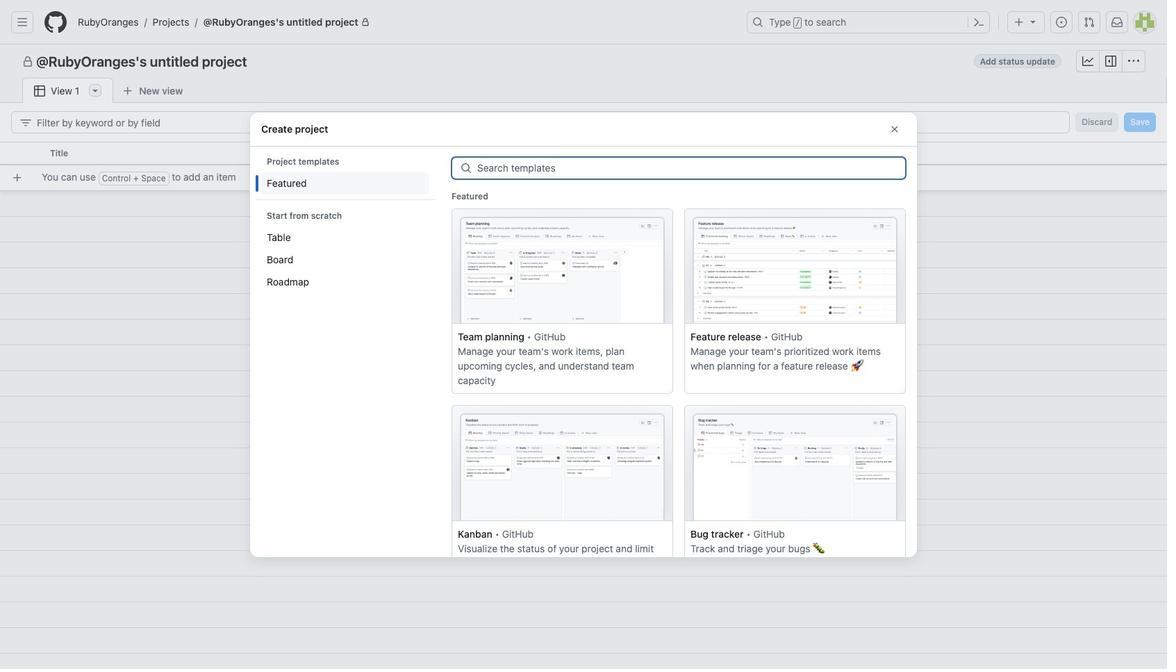 Task type: describe. For each thing, give the bounding box(es) containing it.
sc 9kayk9 0 image inside view filters region
[[20, 117, 31, 128]]

Search templates text field
[[477, 157, 905, 178]]

issue opened image
[[1056, 17, 1067, 28]]

create new item or add existing item image
[[12, 172, 23, 183]]

view options for view 1 image
[[90, 85, 101, 96]]

title column options image
[[470, 148, 481, 159]]

homepage image
[[44, 11, 67, 33]]

notifications image
[[1112, 17, 1123, 28]]

command palette image
[[973, 17, 985, 28]]

git pull request image
[[1084, 17, 1095, 28]]



Task type: locate. For each thing, give the bounding box(es) containing it.
sc 9kayk9 0 image
[[1082, 56, 1094, 67], [22, 56, 33, 67], [34, 85, 45, 97], [889, 123, 900, 134]]

add field image
[[783, 147, 794, 158]]

tab panel
[[0, 103, 1167, 669]]

row down assignees column options "icon"
[[6, 165, 1167, 190]]

plus image
[[1014, 17, 1025, 28]]

2 horizontal spatial sc 9kayk9 0 image
[[1128, 56, 1139, 67]]

cell
[[0, 142, 42, 165]]

view filters region
[[11, 111, 1156, 133]]

region
[[0, 0, 1167, 669]]

list
[[72, 11, 739, 33]]

1 horizontal spatial sc 9kayk9 0 image
[[1105, 56, 1117, 67]]

search image
[[461, 162, 472, 173]]

triangle down image
[[1028, 16, 1039, 27]]

lock image
[[361, 18, 370, 26]]

tab list
[[22, 78, 214, 104]]

grid
[[0, 142, 1167, 669]]

row
[[0, 142, 1167, 165], [6, 165, 1167, 190]]

sc 9kayk9 0 image
[[1105, 56, 1117, 67], [1128, 56, 1139, 67], [20, 117, 31, 128]]

dialog
[[250, 112, 917, 669]]

row down view filters region
[[0, 142, 1167, 165]]

0 horizontal spatial sc 9kayk9 0 image
[[20, 117, 31, 128]]

assignees column options image
[[609, 148, 620, 159]]

status column options image
[[748, 148, 759, 159]]

project navigation
[[0, 44, 1167, 78]]



Task type: vqa. For each thing, say whether or not it's contained in the screenshot.
Search icon
yes



